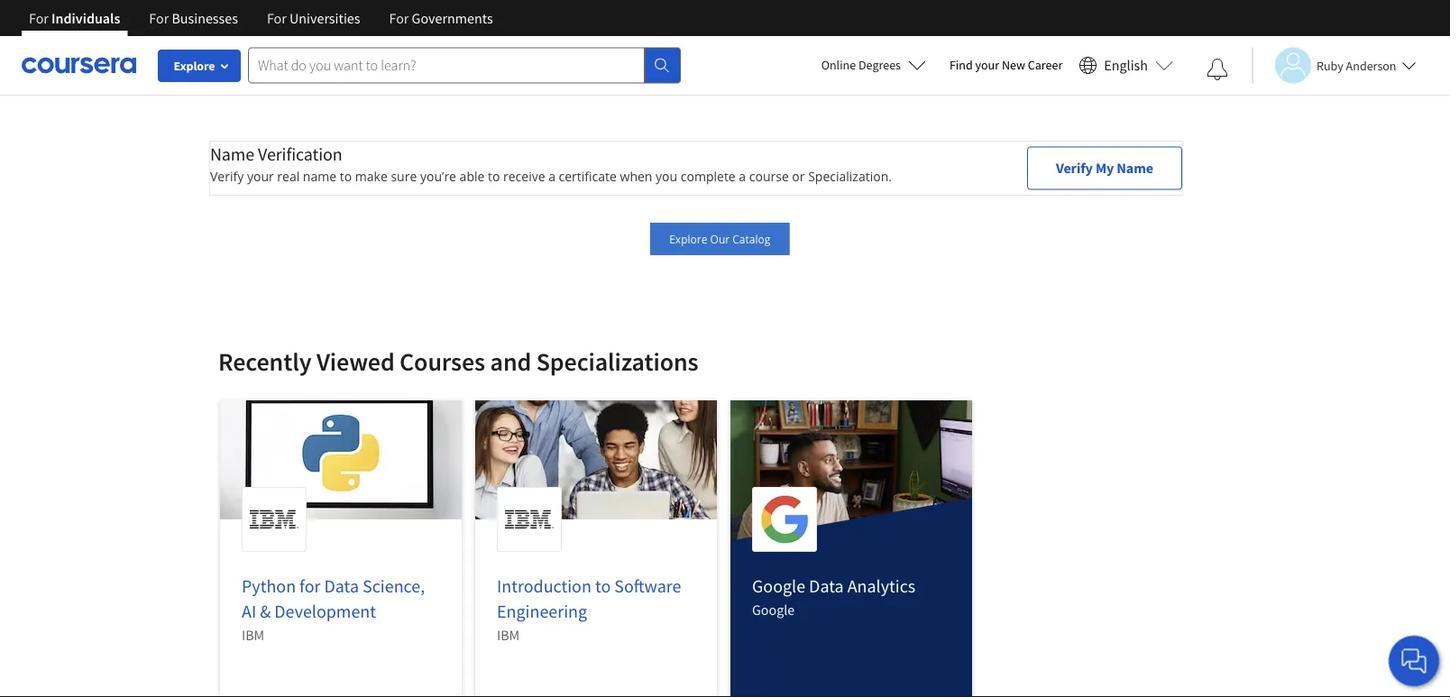 Task type: locate. For each thing, give the bounding box(es) containing it.
catalog
[[733, 231, 771, 246]]

0 horizontal spatial verify
[[210, 168, 244, 185]]

None search field
[[248, 47, 681, 83]]

real
[[277, 168, 300, 185]]

businesses
[[172, 9, 238, 27]]

anderson
[[1347, 57, 1397, 74]]

you're
[[420, 168, 457, 185]]

2 for from the left
[[149, 9, 169, 27]]

1 horizontal spatial name
[[1117, 159, 1154, 177]]

1 horizontal spatial a
[[739, 168, 746, 185]]

for for businesses
[[149, 9, 169, 27]]

a
[[549, 168, 556, 185], [739, 168, 746, 185]]

find
[[950, 57, 973, 73]]

explore for explore our catalog
[[670, 231, 708, 246]]

3 for from the left
[[267, 9, 287, 27]]

for left individuals
[[29, 9, 49, 27]]

for governments
[[389, 9, 493, 27]]

ibm down ai
[[242, 626, 265, 644]]

google
[[753, 575, 806, 598], [753, 601, 795, 619]]

data
[[324, 575, 359, 598], [809, 575, 844, 598]]

1 vertical spatial your
[[247, 168, 274, 185]]

name
[[210, 143, 255, 166], [1117, 159, 1154, 177]]

0 horizontal spatial data
[[324, 575, 359, 598]]

online degrees button
[[807, 45, 941, 85]]

google data analytics google
[[753, 575, 916, 619]]

governments
[[412, 9, 493, 27]]

to
[[340, 168, 352, 185], [488, 168, 500, 185], [595, 575, 611, 598]]

for universities
[[267, 9, 360, 27]]

receive
[[504, 168, 545, 185]]

analytics
[[848, 575, 916, 598]]

to inside introduction to software engineering ibm
[[595, 575, 611, 598]]

ruby anderson button
[[1252, 47, 1417, 83]]

ibm
[[242, 626, 265, 644], [497, 626, 520, 644]]

for
[[29, 9, 49, 27], [149, 9, 169, 27], [267, 9, 287, 27], [389, 9, 409, 27]]

1 for from the left
[[29, 9, 49, 27]]

1 horizontal spatial explore
[[670, 231, 708, 246]]

your right find
[[976, 57, 1000, 73]]

your
[[976, 57, 1000, 73], [247, 168, 274, 185]]

software
[[615, 575, 682, 598]]

complete
[[681, 168, 736, 185]]

0 vertical spatial google
[[753, 575, 806, 598]]

for businesses
[[149, 9, 238, 27]]

find your new career link
[[941, 54, 1072, 77]]

english button
[[1072, 36, 1181, 95]]

to left make
[[340, 168, 352, 185]]

1 horizontal spatial ibm
[[497, 626, 520, 644]]

name left verification at the left top of page
[[210, 143, 255, 166]]

data up the development
[[324, 575, 359, 598]]

a left course
[[739, 168, 746, 185]]

What do you want to learn? text field
[[248, 47, 645, 83]]

course
[[750, 168, 789, 185]]

for
[[300, 575, 321, 598]]

0 horizontal spatial a
[[549, 168, 556, 185]]

0 vertical spatial your
[[976, 57, 1000, 73]]

verification
[[258, 143, 342, 166]]

explore left our
[[670, 231, 708, 246]]

0 horizontal spatial name
[[210, 143, 255, 166]]

1 horizontal spatial verify
[[1057, 159, 1093, 177]]

recently
[[218, 346, 312, 378]]

for individuals
[[29, 9, 120, 27]]

to right able
[[488, 168, 500, 185]]

0 vertical spatial explore
[[174, 58, 215, 74]]

0 horizontal spatial your
[[247, 168, 274, 185]]

name right my
[[1117, 159, 1154, 177]]

1 vertical spatial explore
[[670, 231, 708, 246]]

english
[[1105, 56, 1149, 74]]

explore
[[174, 58, 215, 74], [670, 231, 708, 246]]

your left real
[[247, 168, 274, 185]]

2 horizontal spatial to
[[595, 575, 611, 598]]

chat with us image
[[1400, 647, 1429, 676]]

1 horizontal spatial data
[[809, 575, 844, 598]]

explore down for businesses
[[174, 58, 215, 74]]

1 data from the left
[[324, 575, 359, 598]]

python for data science, ai & development ibm
[[242, 575, 425, 644]]

introduction to software engineering ibm
[[497, 575, 682, 644]]

name inside name verification verify your real name to make sure you're able to receive a certificate when you complete a course or specialization.
[[210, 143, 255, 166]]

2 data from the left
[[809, 575, 844, 598]]

my
[[1096, 159, 1115, 177]]

for left universities
[[267, 9, 287, 27]]

0 horizontal spatial explore
[[174, 58, 215, 74]]

explore button
[[158, 50, 241, 82]]

0 horizontal spatial ibm
[[242, 626, 265, 644]]

a right "receive"
[[549, 168, 556, 185]]

for left the governments on the left top
[[389, 9, 409, 27]]

2 ibm from the left
[[497, 626, 520, 644]]

ibm inside introduction to software engineering ibm
[[497, 626, 520, 644]]

introduction to software engineering link
[[497, 575, 682, 623]]

new
[[1002, 57, 1026, 73]]

explore inside 'explore' dropdown button
[[174, 58, 215, 74]]

recently viewed courses and specializations carousel element
[[209, 291, 1231, 697]]

1 google from the top
[[753, 575, 806, 598]]

google data analytics link
[[753, 575, 916, 598]]

show notifications image
[[1207, 59, 1229, 80]]

to left software
[[595, 575, 611, 598]]

make
[[355, 168, 388, 185]]

explore for explore
[[174, 58, 215, 74]]

certificate
[[559, 168, 617, 185]]

specialization.
[[809, 168, 892, 185]]

1 ibm from the left
[[242, 626, 265, 644]]

ibm down "engineering"
[[497, 626, 520, 644]]

development
[[275, 600, 376, 623]]

engineering
[[497, 600, 588, 623]]

verify left real
[[210, 168, 244, 185]]

1 vertical spatial google
[[753, 601, 795, 619]]

for for individuals
[[29, 9, 49, 27]]

for left businesses
[[149, 9, 169, 27]]

explore inside explore our catalog link
[[670, 231, 708, 246]]

data left "analytics"
[[809, 575, 844, 598]]

verify
[[1057, 159, 1093, 177], [210, 168, 244, 185]]

science,
[[363, 575, 425, 598]]

ruby
[[1317, 57, 1344, 74]]

4 for from the left
[[389, 9, 409, 27]]

verify left my
[[1057, 159, 1093, 177]]

ai
[[242, 600, 256, 623]]



Task type: describe. For each thing, give the bounding box(es) containing it.
verify my name link
[[1028, 147, 1183, 190]]

when
[[620, 168, 653, 185]]

able
[[460, 168, 485, 185]]

career
[[1028, 57, 1063, 73]]

name verification verify your real name to make sure you're able to receive a certificate when you complete a course or specialization.
[[210, 143, 892, 185]]

or
[[793, 168, 805, 185]]

1 a from the left
[[549, 168, 556, 185]]

verify my name
[[1057, 159, 1154, 177]]

2 google from the top
[[753, 601, 795, 619]]

data inside google data analytics google
[[809, 575, 844, 598]]

data inside python for data science, ai & development ibm
[[324, 575, 359, 598]]

degrees
[[859, 57, 901, 73]]

online degrees
[[822, 57, 901, 73]]

individuals
[[52, 9, 120, 27]]

online
[[822, 57, 856, 73]]

and
[[490, 346, 532, 378]]

&
[[260, 600, 271, 623]]

introduction
[[497, 575, 592, 598]]

name
[[303, 168, 337, 185]]

recently viewed courses and specializations
[[218, 346, 699, 378]]

banner navigation
[[14, 0, 508, 36]]

1 horizontal spatial to
[[488, 168, 500, 185]]

verify inside name verification verify your real name to make sure you're able to receive a certificate when you complete a course or specialization.
[[210, 168, 244, 185]]

ibm inside python for data science, ai & development ibm
[[242, 626, 265, 644]]

explore our catalog link
[[651, 223, 790, 255]]

you
[[656, 168, 678, 185]]

find your new career
[[950, 57, 1063, 73]]

2 a from the left
[[739, 168, 746, 185]]

python
[[242, 575, 296, 598]]

0 horizontal spatial to
[[340, 168, 352, 185]]

python for data science, ai & development link
[[242, 575, 425, 623]]

coursera image
[[22, 51, 136, 80]]

explore our catalog
[[670, 231, 771, 246]]

specializations
[[537, 346, 699, 378]]

universities
[[290, 9, 360, 27]]

sure
[[391, 168, 417, 185]]

for for governments
[[389, 9, 409, 27]]

for for universities
[[267, 9, 287, 27]]

courses
[[400, 346, 486, 378]]

your inside name verification verify your real name to make sure you're able to receive a certificate when you complete a course or specialization.
[[247, 168, 274, 185]]

viewed
[[317, 346, 395, 378]]

ruby anderson
[[1317, 57, 1397, 74]]

1 horizontal spatial your
[[976, 57, 1000, 73]]

our
[[711, 231, 730, 246]]



Task type: vqa. For each thing, say whether or not it's contained in the screenshot.
For for Universities
yes



